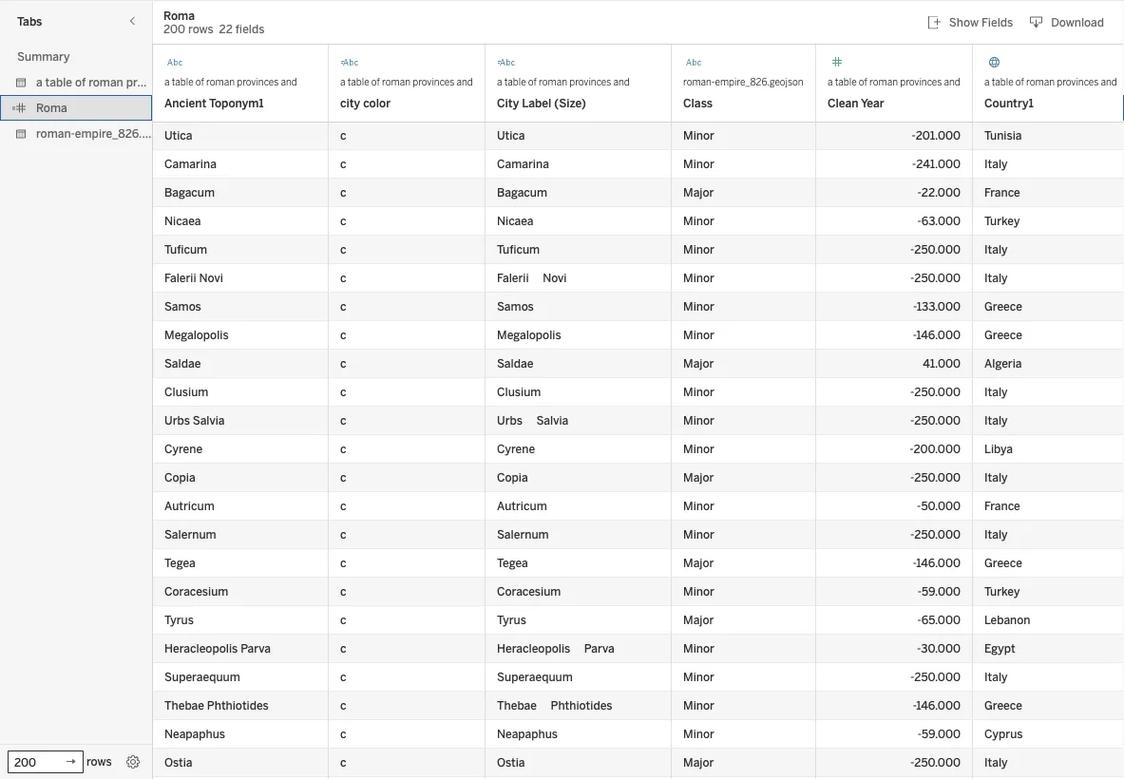 Task type: vqa. For each thing, say whether or not it's contained in the screenshot.


Task type: locate. For each thing, give the bounding box(es) containing it.
-250.000 for urbs     salvia
[[910, 414, 961, 428]]

row group containing utica
[[153, 122, 1124, 407]]

neapaphus down thebae phthiotides
[[164, 728, 225, 741]]

row containing neapaphus
[[153, 720, 1124, 749]]

0 vertical spatial 59.000
[[922, 585, 961, 599]]

-
[[912, 129, 916, 143], [912, 157, 916, 171], [918, 186, 922, 200], [917, 214, 922, 228], [910, 243, 914, 257], [910, 271, 914, 285], [913, 300, 917, 314], [913, 328, 916, 342], [910, 385, 914, 399], [910, 414, 914, 428], [910, 442, 914, 456], [910, 471, 914, 485], [917, 499, 921, 513], [910, 528, 914, 542], [913, 556, 916, 570], [918, 585, 922, 599], [917, 613, 922, 627], [917, 642, 921, 656], [910, 670, 914, 684], [913, 699, 916, 713], [918, 728, 922, 741], [910, 756, 914, 770]]

rows inside roma 200 rows  22 fields
[[188, 22, 214, 36]]

-30.000
[[917, 642, 961, 656]]

empire_826.geojson inside view data table grid
[[715, 76, 804, 87]]

saldae up the urbs salvia
[[164, 357, 201, 371]]

of inside the a table of roman provinces and ancient toponym1
[[196, 76, 204, 87]]

1 horizontal spatial roman-empire_826.geojson
[[683, 76, 804, 87]]

9 row from the top
[[153, 350, 1124, 378]]

(size)
[[554, 96, 586, 110]]

0 vertical spatial 146.000
[[916, 328, 961, 342]]

- for cyrene
[[910, 442, 914, 456]]

roman up label
[[539, 76, 567, 87]]

0 horizontal spatial tuficum
[[164, 243, 207, 257]]

row containing coracesium
[[153, 578, 1124, 606]]

cyrene down urbs     salvia
[[497, 442, 535, 456]]

- for thebae     phthiotides
[[913, 699, 916, 713]]

20 c from the top
[[340, 670, 346, 684]]

0 horizontal spatial parva
[[241, 642, 271, 656]]

146.000 down -50.000
[[916, 556, 961, 570]]

novi for falerii     novi
[[543, 271, 567, 285]]

major for saldae
[[683, 357, 714, 371]]

thebae for thebae phthiotides
[[164, 699, 204, 713]]

a up 'city'
[[497, 76, 502, 87]]

roma 200 rows  22 fields
[[163, 9, 265, 36]]

row containing falerii novi
[[153, 264, 1124, 293]]

a inside the a table of roman provinces and ancient toponym1
[[164, 76, 170, 87]]

urbs for urbs     salvia
[[497, 414, 523, 428]]

0 horizontal spatial megalopolis
[[164, 328, 229, 342]]

9 italy from the top
[[985, 756, 1008, 770]]

falerii
[[164, 271, 196, 285], [497, 271, 529, 285]]

of up clean year
[[859, 76, 868, 87]]

0 horizontal spatial salernum
[[164, 528, 216, 542]]

22.000
[[922, 186, 961, 200]]

8 c from the top
[[340, 328, 346, 342]]

table down summary at the left top
[[45, 75, 72, 89]]

roman up year
[[870, 76, 898, 87]]

tuficum
[[164, 243, 207, 257], [497, 243, 540, 257]]

1 vertical spatial -146.000
[[913, 556, 961, 570]]

13 c from the top
[[340, 471, 346, 485]]

1 string image from the left
[[340, 53, 359, 72]]

18 c from the top
[[340, 613, 346, 627]]

-146.000
[[913, 328, 961, 342], [913, 556, 961, 570], [913, 699, 961, 713]]

7 c from the top
[[340, 300, 346, 314]]

phthiotides down the heracleopolis parva
[[207, 699, 269, 713]]

clusium up urbs     salvia
[[497, 385, 541, 399]]

3 -146.000 from the top
[[913, 699, 961, 713]]

16 c from the top
[[340, 556, 346, 570]]

0 horizontal spatial tyrus
[[164, 613, 194, 627]]

1 horizontal spatial urbs
[[497, 414, 523, 428]]

3 250.000 from the top
[[914, 385, 961, 399]]

2 c from the top
[[340, 157, 346, 171]]

thebae for thebae     phthiotides
[[497, 699, 537, 713]]

utica
[[164, 129, 192, 143], [497, 129, 525, 143]]

a table of roman provinces and up color
[[340, 76, 473, 87]]

turkey up lebanon
[[985, 585, 1020, 599]]

a table of roman provinces and
[[36, 75, 201, 89], [340, 76, 473, 87], [828, 76, 961, 87], [985, 76, 1117, 87]]

megalopolis down falerii     novi
[[497, 328, 561, 342]]

italy for camarina
[[985, 157, 1008, 171]]

1 horizontal spatial tegea
[[497, 556, 528, 570]]

1 urbs from the left
[[164, 414, 190, 428]]

2 thebae from the left
[[497, 699, 537, 713]]

table up 'city'
[[504, 76, 526, 87]]

megalopolis down falerii novi
[[164, 328, 229, 342]]

20 row from the top
[[153, 663, 1124, 692]]

c
[[340, 129, 346, 143], [340, 157, 346, 171], [340, 186, 346, 200], [340, 214, 346, 228], [340, 243, 346, 257], [340, 271, 346, 285], [340, 300, 346, 314], [340, 328, 346, 342], [340, 357, 346, 371], [340, 385, 346, 399], [340, 414, 346, 428], [340, 442, 346, 456], [340, 471, 346, 485], [340, 499, 346, 513], [340, 528, 346, 542], [340, 556, 346, 570], [340, 585, 346, 599], [340, 613, 346, 627], [340, 642, 346, 656], [340, 670, 346, 684], [340, 699, 346, 713], [340, 728, 346, 741], [340, 756, 346, 770]]

novi
[[199, 271, 223, 285], [543, 271, 567, 285]]

1 neapaphus from the left
[[164, 728, 225, 741]]

0 horizontal spatial nicaea
[[164, 214, 201, 228]]

utica down ancient
[[164, 129, 192, 143]]

salvia
[[193, 414, 225, 428], [536, 414, 569, 428]]

1 horizontal spatial ostia
[[497, 756, 525, 770]]

minor for megalopolis
[[683, 328, 715, 342]]

4 250.000 from the top
[[914, 414, 961, 428]]

camarina down ancient
[[164, 157, 217, 171]]

saldae
[[164, 357, 201, 371], [497, 357, 534, 371]]

row containing tuficum
[[153, 236, 1124, 264]]

0 horizontal spatial phthiotides
[[207, 699, 269, 713]]

1 horizontal spatial novi
[[543, 271, 567, 285]]

5 major from the top
[[683, 613, 714, 627]]

urbs     salvia
[[497, 414, 569, 428]]

6 major from the top
[[683, 756, 714, 770]]

minor
[[683, 129, 715, 143], [683, 157, 715, 171], [683, 214, 715, 228], [683, 243, 715, 257], [683, 271, 715, 285], [683, 300, 715, 314], [683, 328, 715, 342], [683, 385, 715, 399], [683, 414, 715, 428], [683, 442, 715, 456], [683, 499, 715, 513], [683, 528, 715, 542], [683, 585, 715, 599], [683, 642, 715, 656], [683, 670, 715, 684], [683, 699, 715, 713], [683, 728, 715, 741]]

a table of roman provinces and up year
[[828, 76, 961, 87]]

a table of roman provinces and up the 'country1'
[[985, 76, 1117, 87]]

17 row from the top
[[153, 578, 1124, 606]]

empire_826.geojson
[[715, 76, 804, 87], [75, 126, 184, 140]]

- for megalopolis
[[913, 328, 916, 342]]

c for utica
[[340, 129, 346, 143]]

0 horizontal spatial samos
[[164, 300, 201, 314]]

1 horizontal spatial falerii
[[497, 271, 529, 285]]

3 greece from the top
[[985, 556, 1022, 570]]

superaequum up thebae     phthiotides
[[497, 670, 573, 684]]

samos down falerii     novi
[[497, 300, 534, 314]]

roman up the 'country1'
[[1026, 76, 1055, 87]]

a table of roman provinces and for clean year
[[828, 76, 961, 87]]

superaequum up thebae phthiotides
[[164, 670, 240, 684]]

9 minor from the top
[[683, 414, 715, 428]]

roman- inside roman-empire_826.geojson table element
[[36, 126, 75, 140]]

0 vertical spatial roman-empire_826.geojson
[[683, 76, 804, 87]]

1 250.000 from the top
[[914, 243, 961, 257]]

roman
[[89, 75, 123, 89], [206, 76, 235, 87], [382, 76, 411, 87], [539, 76, 567, 87], [870, 76, 898, 87], [1026, 76, 1055, 87]]

1 horizontal spatial megalopolis
[[497, 328, 561, 342]]

1 france from the top
[[985, 186, 1020, 200]]

1 horizontal spatial copia
[[497, 471, 528, 485]]

1 salvia from the left
[[193, 414, 225, 428]]

- for salernum
[[910, 528, 914, 542]]

2 vertical spatial 146.000
[[916, 699, 961, 713]]

2 novi from the left
[[543, 271, 567, 285]]

10 row from the top
[[153, 378, 1124, 407]]

1 vertical spatial 59.000
[[922, 728, 961, 741]]

19 c from the top
[[340, 642, 346, 656]]

2 250.000 from the top
[[914, 271, 961, 285]]

coracesium up the heracleopolis parva
[[164, 585, 228, 599]]

1 horizontal spatial samos
[[497, 300, 534, 314]]

59.000 up the 65.000
[[922, 585, 961, 599]]

row containing saldae
[[153, 350, 1124, 378]]

heracleopolis for heracleopolis     parva
[[497, 642, 570, 656]]

c for urbs salvia
[[340, 414, 346, 428]]

thebae down the heracleopolis parva
[[164, 699, 204, 713]]

0 horizontal spatial neapaphus
[[164, 728, 225, 741]]

4 c from the top
[[340, 214, 346, 228]]

samos down falerii novi
[[164, 300, 201, 314]]

59.000 left cyprus at the bottom right of page
[[922, 728, 961, 741]]

2 major from the top
[[683, 357, 714, 371]]

major
[[683, 186, 714, 200], [683, 357, 714, 371], [683, 471, 714, 485], [683, 556, 714, 570], [683, 613, 714, 627], [683, 756, 714, 770]]

of
[[75, 75, 86, 89], [196, 76, 204, 87], [371, 76, 380, 87], [528, 76, 537, 87], [859, 76, 868, 87], [1016, 76, 1024, 87]]

-146.000 down -50.000
[[913, 556, 961, 570]]

0 horizontal spatial utica
[[164, 129, 192, 143]]

0 horizontal spatial falerii
[[164, 271, 196, 285]]

roman- down 'roma field table' element
[[36, 126, 75, 140]]

0 horizontal spatial superaequum
[[164, 670, 240, 684]]

0 horizontal spatial novi
[[199, 271, 223, 285]]

2 horizontal spatial string image
[[683, 53, 702, 72]]

cyrene down the urbs salvia
[[164, 442, 203, 456]]

1 horizontal spatial bagacum
[[497, 186, 547, 200]]

4 greece from the top
[[985, 699, 1022, 713]]

a inside a table of roman provinces and city label (size)
[[497, 76, 502, 87]]

phthiotides down heracleopolis     parva
[[551, 699, 612, 713]]

2 italy from the top
[[985, 243, 1008, 257]]

fields
[[982, 15, 1013, 29]]

- for samos
[[913, 300, 917, 314]]

3 string image from the left
[[683, 53, 702, 72]]

-250.000
[[910, 243, 961, 257], [910, 271, 961, 285], [910, 385, 961, 399], [910, 414, 961, 428], [910, 471, 961, 485], [910, 528, 961, 542], [910, 670, 961, 684], [910, 756, 961, 770]]

1 horizontal spatial roma
[[163, 9, 195, 22]]

6 250.000 from the top
[[914, 528, 961, 542]]

egypt
[[985, 642, 1016, 656]]

thebae down heracleopolis     parva
[[497, 699, 537, 713]]

major for tegea
[[683, 556, 714, 570]]

parva up thebae     phthiotides
[[584, 642, 615, 656]]

ostia down thebae     phthiotides
[[497, 756, 525, 770]]

france
[[985, 186, 1020, 200], [985, 499, 1020, 513]]

-63.000
[[917, 214, 961, 228]]

4 -250.000 from the top
[[910, 414, 961, 428]]

color
[[363, 96, 391, 110]]

18 row from the top
[[153, 606, 1124, 635]]

turkey right 63.000
[[985, 214, 1020, 228]]

1 horizontal spatial parva
[[584, 642, 615, 656]]

city
[[497, 96, 519, 110]]

bagacum up falerii novi
[[164, 186, 215, 200]]

france for -22.000
[[985, 186, 1020, 200]]

2 turkey from the top
[[985, 585, 1020, 599]]

0 vertical spatial rows
[[188, 22, 214, 36]]

15 c from the top
[[340, 528, 346, 542]]

roma up string icon
[[163, 9, 195, 22]]

0 horizontal spatial empire_826.geojson
[[75, 126, 184, 140]]

parva up thebae phthiotides
[[241, 642, 271, 656]]

rows right rows text box
[[86, 755, 112, 769]]

8 minor from the top
[[683, 385, 715, 399]]

saldae up urbs     salvia
[[497, 357, 534, 371]]

copia
[[164, 471, 195, 485], [497, 471, 528, 485]]

clusium up the urbs salvia
[[164, 385, 208, 399]]

0 horizontal spatial cyrene
[[164, 442, 203, 456]]

250.000 for copia
[[914, 471, 961, 485]]

samos
[[164, 300, 201, 314], [497, 300, 534, 314]]

clusium
[[164, 385, 208, 399], [497, 385, 541, 399]]

- for urbs     salvia
[[910, 414, 914, 428]]

coracesium
[[164, 585, 228, 599], [497, 585, 561, 599]]

0 horizontal spatial bagacum
[[164, 186, 215, 200]]

19 row from the top
[[153, 635, 1124, 663]]

16 row from the top
[[153, 549, 1124, 578]]

2 vertical spatial -146.000
[[913, 699, 961, 713]]

minor for urbs     salvia
[[683, 414, 715, 428]]

parva
[[241, 642, 271, 656], [584, 642, 615, 656]]

row containing autricum
[[153, 492, 1124, 521]]

roman inside the a table of roman provinces and ancient toponym1
[[206, 76, 235, 87]]

6 italy from the top
[[985, 471, 1008, 485]]

- for tyrus
[[917, 613, 922, 627]]

a down string icon
[[164, 76, 170, 87]]

7 row from the top
[[153, 293, 1124, 321]]

nicaea up falerii novi
[[164, 214, 201, 228]]

1 vertical spatial turkey
[[985, 585, 1020, 599]]

1 ostia from the left
[[164, 756, 193, 770]]

turkey
[[985, 214, 1020, 228], [985, 585, 1020, 599]]

17 minor from the top
[[683, 728, 715, 741]]

row group containing summary
[[0, 44, 201, 146]]

camarina
[[164, 157, 217, 171], [497, 157, 549, 171]]

row containing thebae phthiotides
[[153, 692, 1124, 720]]

tyrus up heracleopolis     parva
[[497, 613, 526, 627]]

12 c from the top
[[340, 442, 346, 456]]

and
[[180, 75, 201, 89], [281, 76, 297, 87], [457, 76, 473, 87], [614, 76, 630, 87], [944, 76, 961, 87], [1101, 76, 1117, 87]]

of up ancient
[[196, 76, 204, 87]]

of up label
[[528, 76, 537, 87]]

autricum down the urbs salvia
[[164, 499, 214, 513]]

neapaphus down thebae     phthiotides
[[497, 728, 558, 741]]

tyrus up the heracleopolis parva
[[164, 613, 194, 627]]

0 vertical spatial france
[[985, 186, 1020, 200]]

nicaea
[[164, 214, 201, 228], [497, 214, 534, 228]]

1 horizontal spatial cyrene
[[497, 442, 535, 456]]

-241.000
[[912, 157, 961, 171]]

14 c from the top
[[340, 499, 346, 513]]

1 horizontal spatial string image
[[497, 53, 516, 72]]

roman- inside view data table grid
[[683, 76, 715, 87]]

250.000
[[914, 243, 961, 257], [914, 271, 961, 285], [914, 385, 961, 399], [914, 414, 961, 428], [914, 471, 961, 485], [914, 528, 961, 542], [914, 670, 961, 684], [914, 756, 961, 770]]

roma up roman-empire_826.geojson table element
[[36, 101, 67, 115]]

1 turkey from the top
[[985, 214, 1020, 228]]

0 vertical spatial empire_826.geojson
[[715, 76, 804, 87]]

novi for falerii novi
[[199, 271, 223, 285]]

-146.000 for megalopolis
[[913, 328, 961, 342]]

0 horizontal spatial tegea
[[164, 556, 195, 570]]

13 minor from the top
[[683, 585, 715, 599]]

urbs
[[164, 414, 190, 428], [497, 414, 523, 428]]

roman-empire_826.geojson down 'roma field table' element
[[36, 126, 184, 140]]

0 horizontal spatial copia
[[164, 471, 195, 485]]

row containing samos
[[153, 293, 1124, 321]]

megalopolis
[[164, 328, 229, 342], [497, 328, 561, 342]]

bagacum up falerii     novi
[[497, 186, 547, 200]]

roman-
[[683, 76, 715, 87], [36, 126, 75, 140]]

2 -146.000 from the top
[[913, 556, 961, 570]]

copia down urbs     salvia
[[497, 471, 528, 485]]

3 minor from the top
[[683, 214, 715, 228]]

22
[[219, 22, 233, 36]]

autricum
[[164, 499, 214, 513], [497, 499, 547, 513]]

4 major from the top
[[683, 556, 714, 570]]

major for ostia
[[683, 756, 714, 770]]

1 horizontal spatial tyrus
[[497, 613, 526, 627]]

coracesium up heracleopolis     parva
[[497, 585, 561, 599]]

clean
[[828, 96, 859, 110]]

1 vertical spatial -59.000
[[918, 728, 961, 741]]

italy
[[985, 157, 1008, 171], [985, 243, 1008, 257], [985, 271, 1008, 285], [985, 385, 1008, 399], [985, 414, 1008, 428], [985, 471, 1008, 485], [985, 528, 1008, 542], [985, 670, 1008, 684], [985, 756, 1008, 770]]

1 horizontal spatial phthiotides
[[551, 699, 612, 713]]

-146.000 for tegea
[[913, 556, 961, 570]]

rows text field
[[8, 751, 84, 774]]

c for ostia
[[340, 756, 346, 770]]

of inside row group
[[75, 75, 86, 89]]

0 horizontal spatial string image
[[340, 53, 359, 72]]

ostia down thebae phthiotides
[[164, 756, 193, 770]]

nicaea up falerii     novi
[[497, 214, 534, 228]]

1 horizontal spatial tuficum
[[497, 243, 540, 257]]

5 -250.000 from the top
[[910, 471, 961, 485]]

-59.000 up -65.000
[[918, 585, 961, 599]]

1 vertical spatial roma
[[36, 101, 67, 115]]

france down "tunisia" on the right top
[[985, 186, 1020, 200]]

1 horizontal spatial coracesium
[[497, 585, 561, 599]]

show
[[949, 15, 979, 29]]

146.000 down -30.000 on the bottom right of page
[[916, 699, 961, 713]]

0 horizontal spatial rows
[[86, 755, 112, 769]]

-146.000 for thebae     phthiotides
[[913, 699, 961, 713]]

-133.000
[[913, 300, 961, 314]]

23 row from the top
[[153, 749, 1124, 777]]

france down libya
[[985, 499, 1020, 513]]

and inside a table of roman provinces and city label (size)
[[614, 76, 630, 87]]

1 horizontal spatial thebae
[[497, 699, 537, 713]]

1 horizontal spatial salvia
[[536, 414, 569, 428]]

0 horizontal spatial roman-
[[36, 126, 75, 140]]

0 horizontal spatial urbs
[[164, 414, 190, 428]]

- for camarina
[[912, 157, 916, 171]]

c for nicaea
[[340, 214, 346, 228]]

0 vertical spatial -59.000
[[918, 585, 961, 599]]

0 horizontal spatial clusium
[[164, 385, 208, 399]]

2 string image from the left
[[497, 53, 516, 72]]

50.000
[[921, 499, 961, 513]]

1 tuficum from the left
[[164, 243, 207, 257]]

1 vertical spatial rows
[[86, 755, 112, 769]]

roman-empire_826.geojson up class at the right of the page
[[683, 76, 804, 87]]

france for -50.000
[[985, 499, 1020, 513]]

roman up color
[[382, 76, 411, 87]]

of down the summary table element
[[75, 75, 86, 89]]

row group
[[0, 44, 201, 146], [153, 122, 1124, 407], [153, 407, 1124, 692], [153, 692, 1124, 779]]

1 horizontal spatial neapaphus
[[497, 728, 558, 741]]

1 -59.000 from the top
[[918, 585, 961, 599]]

a up city
[[340, 76, 345, 87]]

6 c from the top
[[340, 271, 346, 285]]

a table of roman provinces and for country1
[[985, 76, 1117, 87]]

table up city color
[[348, 76, 369, 87]]

1 horizontal spatial camarina
[[497, 157, 549, 171]]

-59.000 left cyprus at the bottom right of page
[[918, 728, 961, 741]]

4 italy from the top
[[985, 385, 1008, 399]]

row
[[153, 122, 1124, 150], [153, 150, 1124, 179], [153, 179, 1124, 207], [153, 207, 1124, 236], [153, 236, 1124, 264], [153, 264, 1124, 293], [153, 293, 1124, 321], [153, 321, 1124, 350], [153, 350, 1124, 378], [153, 378, 1124, 407], [153, 407, 1124, 435], [153, 435, 1124, 464], [153, 464, 1124, 492], [153, 492, 1124, 521], [153, 521, 1124, 549], [153, 549, 1124, 578], [153, 578, 1124, 606], [153, 606, 1124, 635], [153, 635, 1124, 663], [153, 663, 1124, 692], [153, 692, 1124, 720], [153, 720, 1124, 749], [153, 749, 1124, 777], [153, 777, 1124, 779]]

minor for cyrene
[[683, 442, 715, 456]]

- for tuficum
[[910, 243, 914, 257]]

italy for tuficum
[[985, 243, 1008, 257]]

camarina down label
[[497, 157, 549, 171]]

string image
[[340, 53, 359, 72], [497, 53, 516, 72], [683, 53, 702, 72]]

minor for samos
[[683, 300, 715, 314]]

string image up city
[[340, 53, 359, 72]]

59.000
[[922, 585, 961, 599], [922, 728, 961, 741]]

utica down 'city'
[[497, 129, 525, 143]]

row containing heracleopolis parva
[[153, 635, 1124, 663]]

1 horizontal spatial superaequum
[[497, 670, 573, 684]]

table
[[45, 75, 72, 89], [172, 76, 193, 87], [348, 76, 369, 87], [504, 76, 526, 87], [835, 76, 857, 87], [992, 76, 1014, 87]]

6 row from the top
[[153, 264, 1124, 293]]

tuficum up falerii     novi
[[497, 243, 540, 257]]

fields
[[236, 22, 265, 36]]

0 vertical spatial roman-
[[683, 76, 715, 87]]

c for superaequum
[[340, 670, 346, 684]]

1 c from the top
[[340, 129, 346, 143]]

heracleopolis
[[164, 642, 238, 656], [497, 642, 570, 656]]

roman- up class at the right of the page
[[683, 76, 715, 87]]

a down geographic icon
[[985, 76, 990, 87]]

row containing tyrus
[[153, 606, 1124, 635]]

parva for heracleopolis parva
[[241, 642, 271, 656]]

falerii for falerii novi
[[164, 271, 196, 285]]

2 heracleopolis from the left
[[497, 642, 570, 656]]

roman up the toponym1 at the left
[[206, 76, 235, 87]]

1 -250.000 from the top
[[910, 243, 961, 257]]

c for cyrene
[[340, 442, 346, 456]]

0 horizontal spatial roma
[[36, 101, 67, 115]]

2 urbs from the left
[[497, 414, 523, 428]]

1 horizontal spatial utica
[[497, 129, 525, 143]]

heracleopolis     parva
[[497, 642, 615, 656]]

2 row from the top
[[153, 150, 1124, 179]]

0 vertical spatial -146.000
[[913, 328, 961, 342]]

1 major from the top
[[683, 186, 714, 200]]

1 horizontal spatial autricum
[[497, 499, 547, 513]]

tuficum up falerii novi
[[164, 243, 207, 257]]

0 vertical spatial roma
[[163, 9, 195, 22]]

phthiotides
[[207, 699, 269, 713], [551, 699, 612, 713]]

0 horizontal spatial saldae
[[164, 357, 201, 371]]

string image up class at the right of the page
[[683, 53, 702, 72]]

c for samos
[[340, 300, 346, 314]]

1 horizontal spatial heracleopolis
[[497, 642, 570, 656]]

3 c from the top
[[340, 186, 346, 200]]

- for copia
[[910, 471, 914, 485]]

autricum down urbs     salvia
[[497, 499, 547, 513]]

0 horizontal spatial autricum
[[164, 499, 214, 513]]

5 italy from the top
[[985, 414, 1008, 428]]

table inside the a table of roman provinces and ancient toponym1
[[172, 76, 193, 87]]

a
[[36, 75, 42, 89], [164, 76, 170, 87], [340, 76, 345, 87], [497, 76, 502, 87], [828, 76, 833, 87], [985, 76, 990, 87]]

0 horizontal spatial salvia
[[193, 414, 225, 428]]

1 vertical spatial france
[[985, 499, 1020, 513]]

-146.000 down -30.000 on the bottom right of page
[[913, 699, 961, 713]]

41.000
[[923, 357, 961, 371]]

- for coracesium
[[918, 585, 922, 599]]

ostia
[[164, 756, 193, 770], [497, 756, 525, 770]]

3 major from the top
[[683, 471, 714, 485]]

heracleopolis parva
[[164, 642, 271, 656]]

-201.000
[[912, 129, 961, 143]]

1 vertical spatial roman-empire_826.geojson
[[36, 126, 184, 140]]

heracleopolis up thebae phthiotides
[[164, 642, 238, 656]]

1 horizontal spatial nicaea
[[497, 214, 534, 228]]

neapaphus
[[164, 728, 225, 741], [497, 728, 558, 741]]

0 horizontal spatial roman-empire_826.geojson
[[36, 126, 184, 140]]

0 horizontal spatial camarina
[[164, 157, 217, 171]]

-250.000 for clusium
[[910, 385, 961, 399]]

string image up 'city'
[[497, 53, 516, 72]]

0 horizontal spatial thebae
[[164, 699, 204, 713]]

7 250.000 from the top
[[914, 670, 961, 684]]

1 horizontal spatial roman-
[[683, 76, 715, 87]]

3 row from the top
[[153, 179, 1124, 207]]

8 row from the top
[[153, 321, 1124, 350]]

11 minor from the top
[[683, 499, 715, 513]]

21 c from the top
[[340, 699, 346, 713]]

superaequum
[[164, 670, 240, 684], [497, 670, 573, 684]]

string image
[[164, 53, 183, 72]]

4 minor from the top
[[683, 243, 715, 257]]

15 row from the top
[[153, 521, 1124, 549]]

1 horizontal spatial saldae
[[497, 357, 534, 371]]

4 row from the top
[[153, 207, 1124, 236]]

1 cyrene from the left
[[164, 442, 203, 456]]

minor for camarina
[[683, 157, 715, 171]]

250.000 for ostia
[[914, 756, 961, 770]]

- for autricum
[[917, 499, 921, 513]]

of up the 'country1'
[[1016, 76, 1024, 87]]

12 minor from the top
[[683, 528, 715, 542]]

1 horizontal spatial salernum
[[497, 528, 549, 542]]

250.000 for tuficum
[[914, 243, 961, 257]]

0 horizontal spatial heracleopolis
[[164, 642, 238, 656]]

0 vertical spatial turkey
[[985, 214, 1020, 228]]

146.000 down the 133.000
[[916, 328, 961, 342]]

0 horizontal spatial ostia
[[164, 756, 193, 770]]

greece for thebae     phthiotides
[[985, 699, 1022, 713]]

copia down the urbs salvia
[[164, 471, 195, 485]]

rows
[[188, 22, 214, 36], [86, 755, 112, 769]]

tyrus
[[164, 613, 194, 627], [497, 613, 526, 627]]

200.000
[[914, 442, 961, 456]]

10 minor from the top
[[683, 442, 715, 456]]

salernum
[[164, 528, 216, 542], [497, 528, 549, 542]]

thebae
[[164, 699, 204, 713], [497, 699, 537, 713]]

1 vertical spatial roman-
[[36, 126, 75, 140]]

0 horizontal spatial coracesium
[[164, 585, 228, 599]]

roma inside roma 200 rows  22 fields
[[163, 9, 195, 22]]

roman inside a table of roman provinces and city label (size)
[[539, 76, 567, 87]]

roma field table element
[[0, 95, 152, 121]]

-146.000 down the -133.000
[[913, 328, 961, 342]]

table down string icon
[[172, 76, 193, 87]]

major for copia
[[683, 471, 714, 485]]

of up color
[[371, 76, 380, 87]]

1 horizontal spatial clusium
[[497, 385, 541, 399]]

provinces
[[126, 75, 178, 89], [237, 76, 279, 87], [413, 76, 455, 87], [569, 76, 611, 87], [900, 76, 942, 87], [1057, 76, 1099, 87]]

greece
[[985, 300, 1022, 314], [985, 328, 1022, 342], [985, 556, 1022, 570], [985, 699, 1022, 713]]

1 falerii from the left
[[164, 271, 196, 285]]

1 horizontal spatial rows
[[188, 22, 214, 36]]

ancient
[[164, 96, 206, 110]]

1 vertical spatial 146.000
[[916, 556, 961, 570]]

14 minor from the top
[[683, 642, 715, 656]]

minor for salernum
[[683, 528, 715, 542]]

1 59.000 from the top
[[922, 585, 961, 599]]

1 horizontal spatial empire_826.geojson
[[715, 76, 804, 87]]

-59.000
[[918, 585, 961, 599], [918, 728, 961, 741]]

roman down the summary table element
[[89, 75, 123, 89]]

heracleopolis up thebae     phthiotides
[[497, 642, 570, 656]]

rows left 22
[[188, 22, 214, 36]]



Task type: describe. For each thing, give the bounding box(es) containing it.
show fields
[[949, 15, 1013, 29]]

1 bagacum from the left
[[164, 186, 215, 200]]

clean year
[[828, 96, 885, 110]]

1 megalopolis from the left
[[164, 328, 229, 342]]

2 coracesium from the left
[[497, 585, 561, 599]]

1 samos from the left
[[164, 300, 201, 314]]

2 clusium from the left
[[497, 385, 541, 399]]

row containing camarina
[[153, 150, 1124, 179]]

2 bagacum from the left
[[497, 186, 547, 200]]

1 nicaea from the left
[[164, 214, 201, 228]]

- for tegea
[[913, 556, 916, 570]]

table down geographic icon
[[992, 76, 1014, 87]]

turkey for 59.000
[[985, 585, 1020, 599]]

-250.000 for copia
[[910, 471, 961, 485]]

-59.000 for turkey
[[918, 585, 961, 599]]

row containing clusium
[[153, 378, 1124, 407]]

row containing copia
[[153, 464, 1124, 492]]

-250.000 for falerii     novi
[[910, 271, 961, 285]]

roman-empire_826.geojson table element
[[0, 121, 184, 146]]

2 autricum from the left
[[497, 499, 547, 513]]

201.000
[[916, 129, 961, 143]]

133.000
[[917, 300, 961, 314]]

a table of roman provinces and for city color
[[340, 76, 473, 87]]

1 superaequum from the left
[[164, 670, 240, 684]]

c for falerii novi
[[340, 271, 346, 285]]

-250.000 for ostia
[[910, 756, 961, 770]]

minor for neapaphus
[[683, 728, 715, 741]]

-250.000 for tuficum
[[910, 243, 961, 257]]

a table of roman provinces and city label (size)
[[497, 76, 630, 110]]

toponym1
[[209, 96, 264, 110]]

2 tuficum from the left
[[497, 243, 540, 257]]

250.000 for clusium
[[914, 385, 961, 399]]

a down summary at the left top
[[36, 75, 42, 89]]

greece for megalopolis
[[985, 328, 1022, 342]]

greece for tegea
[[985, 556, 1022, 570]]

250.000 for urbs     salvia
[[914, 414, 961, 428]]

1 clusium from the left
[[164, 385, 208, 399]]

row containing utica
[[153, 122, 1124, 150]]

c for tuficum
[[340, 243, 346, 257]]

146.000 for thebae     phthiotides
[[916, 699, 961, 713]]

2 tegea from the left
[[497, 556, 528, 570]]

- for heracleopolis     parva
[[917, 642, 921, 656]]

-50.000
[[917, 499, 961, 513]]

2 nicaea from the left
[[497, 214, 534, 228]]

and inside the a table of roman provinces and ancient toponym1
[[281, 76, 297, 87]]

row containing megalopolis
[[153, 321, 1124, 350]]

minor for heracleopolis     parva
[[683, 642, 715, 656]]

24 row from the top
[[153, 777, 1124, 779]]

241.000
[[916, 157, 961, 171]]

tunisia
[[985, 129, 1022, 143]]

1 salernum from the left
[[164, 528, 216, 542]]

- for neapaphus
[[918, 728, 922, 741]]

65.000
[[922, 613, 961, 627]]

row containing urbs salvia
[[153, 407, 1124, 435]]

2 utica from the left
[[497, 129, 525, 143]]

1 utica from the left
[[164, 129, 192, 143]]

provinces inside a table of roman provinces and city label (size)
[[569, 76, 611, 87]]

tabs
[[17, 14, 42, 28]]

2 cyrene from the left
[[497, 442, 535, 456]]

table down "number" icon
[[835, 76, 857, 87]]

1 camarina from the left
[[164, 157, 217, 171]]

city
[[340, 96, 360, 110]]

c for tyrus
[[340, 613, 346, 627]]

lebanon
[[985, 613, 1031, 627]]

salvia for urbs salvia
[[193, 414, 225, 428]]

parva for heracleopolis     parva
[[584, 642, 615, 656]]

c for megalopolis
[[340, 328, 346, 342]]

30.000
[[921, 642, 961, 656]]

row containing tegea
[[153, 549, 1124, 578]]

2 saldae from the left
[[497, 357, 534, 371]]

2 copia from the left
[[497, 471, 528, 485]]

1 tyrus from the left
[[164, 613, 194, 627]]

-65.000
[[917, 613, 961, 627]]

italy for falerii     novi
[[985, 271, 1008, 285]]

-250.000 for superaequum
[[910, 670, 961, 684]]

minor for coracesium
[[683, 585, 715, 599]]

a down "number" icon
[[828, 76, 833, 87]]

c for neapaphus
[[340, 728, 346, 741]]

250.000 for superaequum
[[914, 670, 961, 684]]

c for heracleopolis parva
[[340, 642, 346, 656]]

minor for utica
[[683, 129, 715, 143]]

greece for samos
[[985, 300, 1022, 314]]

1 vertical spatial empire_826.geojson
[[75, 126, 184, 140]]

- for falerii     novi
[[910, 271, 914, 285]]

- for bagacum
[[918, 186, 922, 200]]

2 salernum from the left
[[497, 528, 549, 542]]

year
[[861, 96, 885, 110]]

row containing ostia
[[153, 749, 1124, 777]]

c for saldae
[[340, 357, 346, 371]]

2 ostia from the left
[[497, 756, 525, 770]]

2 neapaphus from the left
[[497, 728, 558, 741]]

falerii     novi
[[497, 271, 567, 285]]

- for nicaea
[[917, 214, 922, 228]]

of inside a table of roman provinces and city label (size)
[[528, 76, 537, 87]]

- for utica
[[912, 129, 916, 143]]

label
[[522, 96, 552, 110]]

table inside a table of roman provinces and city label (size)
[[504, 76, 526, 87]]

summary
[[17, 49, 70, 63]]

phthiotides for thebae     phthiotides
[[551, 699, 612, 713]]

2 megalopolis from the left
[[497, 328, 561, 342]]

2 tyrus from the left
[[497, 613, 526, 627]]

row group containing urbs salvia
[[153, 407, 1124, 692]]

summary table element
[[0, 44, 152, 69]]

string image for roman-empire_826.geojson
[[683, 53, 702, 72]]

minor for tuficum
[[683, 243, 715, 257]]

1 saldae from the left
[[164, 357, 201, 371]]

italy for ostia
[[985, 756, 1008, 770]]

minor for superaequum
[[683, 670, 715, 684]]

minor for falerii     novi
[[683, 271, 715, 285]]

1 tegea from the left
[[164, 556, 195, 570]]

libya
[[985, 442, 1013, 456]]

146.000 for megalopolis
[[916, 328, 961, 342]]

row containing nicaea
[[153, 207, 1124, 236]]

2 samos from the left
[[497, 300, 534, 314]]

algeria
[[985, 357, 1022, 371]]

show fields button
[[920, 10, 1022, 35]]

italy for superaequum
[[985, 670, 1008, 684]]

c for coracesium
[[340, 585, 346, 599]]

cyprus
[[985, 728, 1023, 741]]

thebae phthiotides
[[164, 699, 269, 713]]

salvia for urbs     salvia
[[536, 414, 569, 428]]

row containing superaequum
[[153, 663, 1124, 692]]

thebae     phthiotides
[[497, 699, 612, 713]]

geographic image
[[985, 53, 1004, 72]]

-200.000
[[910, 442, 961, 456]]

146.000 for tegea
[[916, 556, 961, 570]]

falerii for falerii     novi
[[497, 271, 529, 285]]

1 autricum from the left
[[164, 499, 214, 513]]

phthiotides for thebae phthiotides
[[207, 699, 269, 713]]

-22.000
[[918, 186, 961, 200]]

1 copia from the left
[[164, 471, 195, 485]]

- for superaequum
[[910, 670, 914, 684]]

row group containing thebae phthiotides
[[153, 692, 1124, 779]]

italy for salernum
[[985, 528, 1008, 542]]

200
[[163, 22, 185, 36]]

1 coracesium from the left
[[164, 585, 228, 599]]

59.000 for cyprus
[[922, 728, 961, 741]]

italy for urbs     salvia
[[985, 414, 1008, 428]]

2 camarina from the left
[[497, 157, 549, 171]]

-250.000 for salernum
[[910, 528, 961, 542]]

country1
[[985, 96, 1034, 110]]

falerii novi
[[164, 271, 223, 285]]

city color
[[340, 96, 391, 110]]

a table of roman provinces and ancient toponym1
[[164, 76, 297, 110]]

row containing cyrene
[[153, 435, 1124, 464]]

c for bagacum
[[340, 186, 346, 200]]

a table of roman provinces and  table element
[[0, 69, 201, 95]]

major for bagacum
[[683, 186, 714, 200]]

250.000 for salernum
[[914, 528, 961, 542]]

c for tegea
[[340, 556, 346, 570]]

urbs for urbs salvia
[[164, 414, 190, 428]]

provinces inside the a table of roman provinces and ancient toponym1
[[237, 76, 279, 87]]

c for thebae phthiotides
[[340, 699, 346, 713]]

number image
[[828, 53, 847, 72]]

minor for nicaea
[[683, 214, 715, 228]]

c for copia
[[340, 471, 346, 485]]

major for tyrus
[[683, 613, 714, 627]]

row containing salernum
[[153, 521, 1124, 549]]

view data table grid
[[153, 45, 1124, 779]]

c for clusium
[[340, 385, 346, 399]]

row containing bagacum
[[153, 179, 1124, 207]]

c for camarina
[[340, 157, 346, 171]]

250.000 for falerii     novi
[[914, 271, 961, 285]]

2 superaequum from the left
[[497, 670, 573, 684]]

- for clusium
[[910, 385, 914, 399]]

roman-empire_826.geojson inside view data table grid
[[683, 76, 804, 87]]

string image for a table of roman provinces and
[[497, 53, 516, 72]]

a table of roman provinces and down the summary table element
[[36, 75, 201, 89]]

59.000 for turkey
[[922, 585, 961, 599]]

class
[[683, 96, 713, 110]]

turkey for 63.000
[[985, 214, 1020, 228]]

table inside a table of roman provinces and  table element
[[45, 75, 72, 89]]

minor for thebae     phthiotides
[[683, 699, 715, 713]]

italy for clusium
[[985, 385, 1008, 399]]

urbs salvia
[[164, 414, 225, 428]]

63.000
[[922, 214, 961, 228]]



